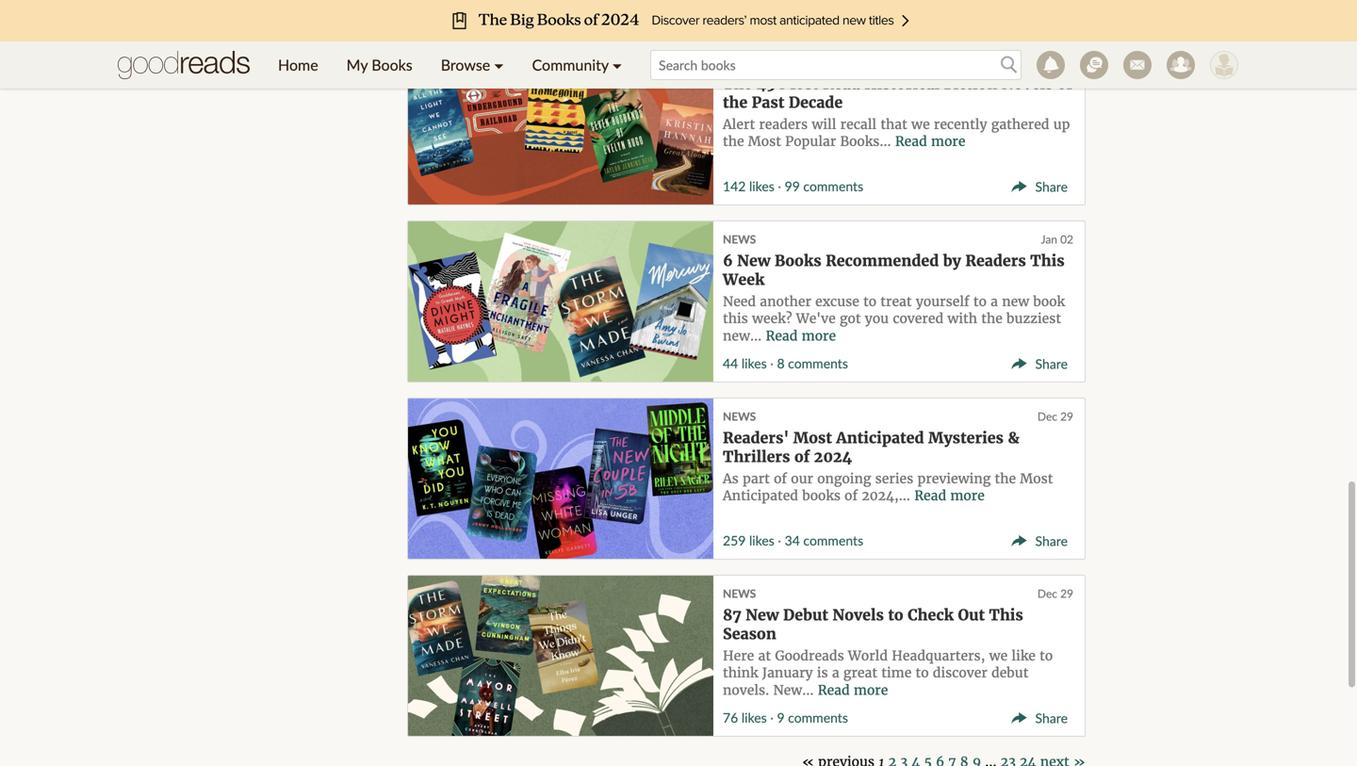 Task type: locate. For each thing, give the bounding box(es) containing it.
2 news from the top
[[723, 232, 756, 246]]

3 news from the top
[[723, 409, 756, 423]]

by
[[943, 252, 961, 270]]

4 news from the top
[[723, 587, 756, 600]]

0 vertical spatial we
[[912, 116, 930, 133]]

to left check
[[888, 606, 904, 625]]

of
[[1058, 74, 1073, 93], [795, 448, 810, 467], [774, 470, 787, 487], [845, 487, 858, 504]]

0 vertical spatial books
[[372, 56, 413, 74]]

fiction
[[944, 74, 998, 93]]

1 ▾ from the left
[[494, 56, 504, 74]]

0 vertical spatial jan
[[1041, 55, 1058, 69]]

share for 87 new debut novels to check out this season
[[1036, 710, 1068, 726]]

more down previewing
[[951, 487, 985, 504]]

1 vertical spatial jan
[[1041, 232, 1058, 246]]

comments up search books text field
[[788, 1, 848, 17]]

new inside '6 new books recommended by readers this week'
[[737, 252, 771, 270]]

1 dec from the top
[[1038, 409, 1058, 423]]

0 vertical spatial a
[[991, 293, 998, 310]]

0 horizontal spatial anticipated
[[723, 487, 798, 504]]

a left new on the right of the page
[[991, 293, 998, 310]]

1 jan from the top
[[1041, 55, 1058, 69]]

read more down recently
[[895, 133, 966, 150]]

this down jan 02 link
[[1031, 252, 1065, 270]]

comments right 99 on the right top of the page
[[804, 178, 864, 194]]

of down 'ongoing'
[[845, 487, 858, 504]]

read down previewing
[[915, 487, 947, 504]]

· left 9 on the right bottom of the page
[[770, 710, 774, 726]]

0 vertical spatial dec 29
[[1038, 409, 1074, 423]]

as
[[723, 470, 739, 487]]

1 vertical spatial we
[[989, 648, 1008, 664]]

1 news from the top
[[723, 55, 756, 69]]

6 new books recommended by readers this week image
[[408, 0, 714, 27], [408, 221, 714, 382]]

we up debut at the right
[[989, 648, 1008, 664]]

read
[[823, 74, 860, 93], [895, 133, 927, 150], [766, 327, 798, 344], [915, 487, 947, 504], [818, 682, 850, 699]]

·
[[770, 1, 774, 17], [778, 178, 781, 194], [770, 356, 774, 372], [778, 533, 781, 549], [770, 710, 774, 726]]

259 likes · 34 comments
[[723, 533, 864, 549]]

dec 29 for 87 new debut novels to check out this season
[[1038, 587, 1074, 600]]

2 share button from the top
[[1011, 353, 1076, 372]]

8
[[777, 356, 785, 372]]

new right 87
[[746, 606, 779, 625]]

0 horizontal spatial 6
[[723, 252, 733, 270]]

most down readers
[[748, 133, 781, 150]]

a inside need another excuse to treat yourself to a new book this week? we've got you covered with the buzziest new...
[[991, 293, 998, 310]]

1 vertical spatial books
[[775, 252, 822, 270]]

Search books text field
[[650, 50, 1022, 80]]

▾ right community
[[613, 56, 622, 74]]

2 share from the top
[[1036, 356, 1068, 372]]

a inside here at goodreads world headquarters, we like to think january is a great time to discover debut novels. new...
[[832, 665, 840, 682]]

news for 6
[[723, 232, 756, 246]]

to up you at the right top
[[864, 293, 877, 310]]

the up alert
[[723, 93, 748, 112]]

share button
[[1011, 176, 1076, 195], [1011, 353, 1076, 372]]

read more down previewing
[[915, 487, 985, 504]]

the down alert
[[723, 133, 744, 150]]

dec for 87 new debut novels to check out this season
[[1038, 587, 1058, 600]]

1 share button from the top
[[1011, 178, 1076, 195]]

this right out
[[989, 606, 1024, 625]]

yourself
[[916, 293, 970, 310]]

most right previewing
[[1020, 470, 1053, 487]]

comments down new...
[[788, 710, 848, 726]]

6 up need
[[723, 252, 733, 270]]

▾ right browse at top
[[494, 56, 504, 74]]

here
[[723, 648, 754, 664]]

1 vertical spatial novels
[[833, 606, 884, 625]]

the inside alert readers will recall that we recently gathered up the most popular books...
[[723, 133, 744, 150]]

new up need
[[737, 252, 771, 270]]

· right 40 likes link
[[770, 1, 774, 17]]

2 share button from the top
[[1011, 355, 1076, 372]]

dec 29
[[1038, 409, 1074, 423], [1038, 587, 1074, 600]]

142 likes link
[[723, 178, 775, 194]]

likes right 142
[[749, 178, 775, 194]]

1 vertical spatial anticipated
[[723, 487, 798, 504]]

1 vertical spatial dec
[[1038, 587, 1058, 600]]

week?
[[752, 310, 792, 327]]

4 share from the top
[[1036, 710, 1068, 726]]

jan for novels
[[1041, 55, 1058, 69]]

6 right 40 likes link
[[777, 1, 785, 17]]

0 horizontal spatial a
[[832, 665, 840, 682]]

6 new books recommended by readers this week link
[[723, 252, 1065, 289]]

4 share button from the top
[[1011, 710, 1076, 727]]

share button for 6 new books recommended by readers this week
[[1011, 353, 1076, 372]]

read more for read
[[895, 133, 966, 150]]

1 horizontal spatial books
[[775, 252, 822, 270]]

0 horizontal spatial this
[[989, 606, 1024, 625]]

community ▾
[[532, 56, 622, 74]]

the down new on the right of the page
[[982, 310, 1003, 327]]

covered
[[893, 310, 944, 327]]

season
[[723, 625, 777, 644]]

1 horizontal spatial ▾
[[613, 56, 622, 74]]

1 horizontal spatial a
[[991, 293, 998, 310]]

share for 6 new books recommended by readers this week
[[1036, 356, 1068, 372]]

1 vertical spatial 6 new books recommended by readers this week image
[[408, 221, 714, 382]]

34
[[785, 533, 800, 549]]

1 share button from the top
[[1011, 531, 1076, 549]]

of up our
[[795, 448, 810, 467]]

1 horizontal spatial novels
[[1002, 74, 1053, 93]]

share button
[[1011, 531, 1076, 549], [1011, 708, 1076, 727]]

1 horizontal spatial this
[[1031, 252, 1065, 270]]

259 likes link
[[723, 533, 775, 549]]

2 dec from the top
[[1038, 587, 1058, 600]]

read down is
[[818, 682, 850, 699]]

anticipated
[[836, 429, 924, 448], [723, 487, 798, 504]]

likes right 44
[[742, 356, 767, 372]]

1 vertical spatial dec 29
[[1038, 587, 1074, 600]]

home link
[[264, 41, 332, 89]]

buzziest
[[1007, 310, 1062, 327]]

a right is
[[832, 665, 840, 682]]

1 vertical spatial dec 29 link
[[1038, 587, 1074, 600]]

likes right 259
[[749, 533, 775, 549]]

0 vertical spatial new
[[737, 252, 771, 270]]

comments right 34
[[804, 533, 864, 549]]

more
[[931, 133, 966, 150], [802, 327, 836, 344], [951, 487, 985, 504], [854, 682, 888, 699]]

likes for readers'
[[749, 533, 775, 549]]

0 vertical spatial dec
[[1038, 409, 1058, 423]]

0 vertical spatial 29
[[1061, 409, 1074, 423]]

1 vertical spatial this
[[989, 606, 1024, 625]]

read more down we've
[[766, 327, 836, 344]]

think
[[723, 665, 758, 682]]

142 likes · 99 comments
[[723, 178, 864, 194]]

0 horizontal spatial we
[[912, 116, 930, 133]]

· for debut
[[770, 710, 774, 726]]

anticipated down part
[[723, 487, 798, 504]]

0 vertical spatial share button
[[1011, 176, 1076, 195]]

debut
[[992, 665, 1029, 682]]

the down &
[[995, 470, 1016, 487]]

read more link down previewing
[[915, 487, 985, 504]]

anticipated up series
[[836, 429, 924, 448]]

we right that
[[912, 116, 930, 133]]

popular
[[785, 133, 836, 150]]

1 vertical spatial 29
[[1061, 587, 1074, 600]]

more for mysteries
[[951, 487, 985, 504]]

books right my
[[372, 56, 413, 74]]

▾ inside dropdown button
[[494, 56, 504, 74]]

here at goodreads world headquarters, we like to think january is a great time to discover debut novels. new...
[[723, 648, 1053, 699]]

to
[[864, 293, 877, 310], [974, 293, 987, 310], [888, 606, 904, 625], [1040, 648, 1053, 664], [916, 665, 929, 682]]

novels up world on the right bottom
[[833, 606, 884, 625]]

1 horizontal spatial anticipated
[[836, 429, 924, 448]]

44 likes · 8 comments
[[723, 356, 848, 372]]

8 comments link
[[777, 356, 848, 372]]

news for readers'
[[723, 409, 756, 423]]

we inside here at goodreads world headquarters, we like to think january is a great time to discover debut novels. new...
[[989, 648, 1008, 664]]

2 29 from the top
[[1061, 587, 1074, 600]]

likes for the
[[749, 178, 775, 194]]

books up another
[[775, 252, 822, 270]]

0 vertical spatial 6
[[777, 1, 785, 17]]

1 share from the top
[[1036, 178, 1068, 194]]

0 vertical spatial dec 29 link
[[1038, 409, 1074, 423]]

headquarters,
[[892, 648, 985, 664]]

▾ inside "popup button"
[[613, 56, 622, 74]]

2 ▾ from the left
[[613, 56, 622, 74]]

my group discussions image
[[1080, 51, 1109, 79]]

6
[[777, 1, 785, 17], [723, 252, 733, 270]]

this inside '6 new books recommended by readers this week'
[[1031, 252, 1065, 270]]

read more link for novels
[[818, 682, 888, 699]]

read more link down recently
[[895, 133, 966, 150]]

debut
[[783, 606, 828, 625]]

books...
[[840, 133, 891, 150]]

3 share button from the top
[[1011, 532, 1076, 549]]

share button down buzziest
[[1011, 353, 1076, 372]]

· left 99 on the right top of the page
[[778, 178, 781, 194]]

1 share button from the top
[[1011, 176, 1076, 195]]

99 comments link
[[785, 178, 864, 194]]

most right 45
[[780, 74, 819, 93]]

readers' most anticipated mysteries & thrillers of 2024 link
[[723, 429, 1020, 467]]

readers
[[759, 116, 808, 133]]

1 vertical spatial new
[[746, 606, 779, 625]]

0 vertical spatial this
[[1031, 252, 1065, 270]]

new
[[737, 252, 771, 270], [746, 606, 779, 625]]

0 vertical spatial 6 new books recommended by readers this week image
[[408, 0, 714, 27]]

3 share from the top
[[1036, 533, 1068, 549]]

45
[[757, 74, 776, 93]]

read more link for read
[[895, 133, 966, 150]]

of down 03
[[1058, 74, 1073, 93]]

most up our
[[793, 429, 832, 448]]

share for readers' most anticipated mysteries & thrillers of 2024
[[1036, 533, 1068, 549]]

this inside 87 new debut novels to check out this season
[[989, 606, 1024, 625]]

will
[[812, 116, 837, 133]]

new inside 87 new debut novels to check out this season
[[746, 606, 779, 625]]

comments right the 8
[[788, 356, 848, 372]]

1 29 from the top
[[1061, 409, 1074, 423]]

0 vertical spatial novels
[[1002, 74, 1053, 93]]

read down that
[[895, 133, 927, 150]]

read inside the 45 most read historical fiction novels of the past decade
[[823, 74, 860, 93]]

more down recently
[[931, 133, 966, 150]]

a
[[991, 293, 998, 310], [832, 665, 840, 682]]

jan left 02 on the top of the page
[[1041, 232, 1058, 246]]

community ▾ button
[[518, 41, 636, 89]]

recall
[[841, 116, 877, 133]]

news up readers'
[[723, 409, 756, 423]]

1 vertical spatial share button
[[1011, 353, 1076, 372]]

that
[[881, 116, 908, 133]]

0 horizontal spatial novels
[[833, 606, 884, 625]]

0 vertical spatial share button
[[1011, 531, 1076, 549]]

book
[[1034, 293, 1065, 310]]

the 45 most read historical fiction novels of the past decade
[[723, 74, 1073, 112]]

1 dec 29 link from the top
[[1038, 409, 1074, 423]]

· left 34
[[778, 533, 781, 549]]

dec
[[1038, 409, 1058, 423], [1038, 587, 1058, 600]]

read more down great
[[818, 682, 888, 699]]

inbox image
[[1124, 51, 1152, 79]]

read up recall
[[823, 74, 860, 93]]

our
[[791, 470, 813, 487]]

0 horizontal spatial books
[[372, 56, 413, 74]]

news for the
[[723, 55, 756, 69]]

dec 29 for readers' most anticipated mysteries & thrillers of 2024
[[1038, 409, 1074, 423]]

1 vertical spatial 6
[[723, 252, 733, 270]]

· left the 8
[[770, 356, 774, 372]]

jan for this
[[1041, 232, 1058, 246]]

02
[[1061, 232, 1074, 246]]

comments for anticipated
[[804, 533, 864, 549]]

new...
[[723, 327, 762, 344]]

1 dec 29 from the top
[[1038, 409, 1074, 423]]

likes right 40
[[742, 1, 767, 17]]

read more link down great
[[818, 682, 888, 699]]

▾
[[494, 56, 504, 74], [613, 56, 622, 74]]

1 horizontal spatial we
[[989, 648, 1008, 664]]

&
[[1008, 429, 1020, 448]]

the inside as part of our ongoing series previewing the most anticipated books of 2024,...
[[995, 470, 1016, 487]]

2 dec 29 from the top
[[1038, 587, 1074, 600]]

this
[[1031, 252, 1065, 270], [989, 606, 1024, 625]]

read down 'week?'
[[766, 327, 798, 344]]

mysteries
[[929, 429, 1004, 448]]

news up 87
[[723, 587, 756, 600]]

· for books
[[770, 356, 774, 372]]

read more link down we've
[[766, 327, 836, 344]]

treat
[[881, 293, 912, 310]]

more down we've
[[802, 327, 836, 344]]

the 45 most read historical fiction novels of the past decade link
[[723, 74, 1073, 112]]

we inside alert readers will recall that we recently gathered up the most popular books...
[[912, 116, 930, 133]]

2 jan from the top
[[1041, 232, 1058, 246]]

another
[[760, 293, 812, 310]]

news up "week" at the top right
[[723, 232, 756, 246]]

more for recommended
[[802, 327, 836, 344]]

more down great
[[854, 682, 888, 699]]

1 vertical spatial a
[[832, 665, 840, 682]]

share button up jan 02
[[1011, 176, 1076, 195]]

87
[[723, 606, 742, 625]]

novels down the 'jan 03'
[[1002, 74, 1053, 93]]

news up the at top
[[723, 55, 756, 69]]

my books
[[347, 56, 413, 74]]

jan left 03
[[1041, 55, 1058, 69]]

need
[[723, 293, 756, 310]]

new
[[1002, 293, 1030, 310]]

1 vertical spatial share button
[[1011, 708, 1076, 727]]

87 new debut novels to check out this season image
[[408, 576, 714, 736]]

76
[[723, 710, 738, 726]]

read more link
[[895, 133, 966, 150], [766, 327, 836, 344], [915, 487, 985, 504], [818, 682, 888, 699]]

friend requests image
[[1167, 51, 1195, 79]]

0 horizontal spatial ▾
[[494, 56, 504, 74]]

most inside "readers' most anticipated mysteries & thrillers of 2024"
[[793, 429, 832, 448]]

2 share button from the top
[[1011, 708, 1076, 727]]

2 dec 29 link from the top
[[1038, 587, 1074, 600]]

menu
[[264, 41, 636, 89]]

0 vertical spatial anticipated
[[836, 429, 924, 448]]

time
[[882, 665, 912, 682]]

76 likes · 9 comments
[[723, 710, 848, 726]]

dec 29 link
[[1038, 409, 1074, 423], [1038, 587, 1074, 600]]

the inside need another excuse to treat yourself to a new book this week? we've got you covered with the buzziest new...
[[982, 310, 1003, 327]]

most inside the 45 most read historical fiction novels of the past decade
[[780, 74, 819, 93]]

to up with
[[974, 293, 987, 310]]

likes right 76
[[742, 710, 767, 726]]

novels inside 87 new debut novels to check out this season
[[833, 606, 884, 625]]



Task type: describe. For each thing, give the bounding box(es) containing it.
40
[[723, 1, 738, 17]]

comments for books
[[788, 356, 848, 372]]

1 6 new books recommended by readers this week image from the top
[[408, 0, 714, 27]]

· for most
[[778, 178, 781, 194]]

the 45 most read historical fiction novels of the past decade image
[[408, 44, 714, 204]]

dec for readers' most anticipated mysteries & thrillers of 2024
[[1038, 409, 1058, 423]]

read more link for mysteries
[[915, 487, 985, 504]]

2024
[[814, 448, 852, 467]]

part
[[743, 470, 770, 487]]

browse
[[441, 56, 490, 74]]

we've
[[796, 310, 836, 327]]

likes for 87
[[742, 710, 767, 726]]

my
[[347, 56, 368, 74]]

of inside "readers' most anticipated mysteries & thrillers of 2024"
[[795, 448, 810, 467]]

2 6 new books recommended by readers this week image from the top
[[408, 221, 714, 382]]

we for check
[[989, 648, 1008, 664]]

books
[[802, 487, 841, 504]]

2024,...
[[862, 487, 911, 504]]

at
[[758, 648, 771, 664]]

comments for most
[[804, 178, 864, 194]]

my books link
[[332, 41, 427, 89]]

community
[[532, 56, 609, 74]]

more for read
[[931, 133, 966, 150]]

readers' most anticipated mysteries & thrillers of 2024
[[723, 429, 1020, 467]]

40 likes link
[[723, 1, 767, 17]]

to right like
[[1040, 648, 1053, 664]]

is
[[817, 665, 828, 682]]

more for novels
[[854, 682, 888, 699]]

comments for debut
[[788, 710, 848, 726]]

share button for 87 new debut novels to check out this season
[[1011, 710, 1076, 727]]

of left our
[[774, 470, 787, 487]]

9
[[777, 710, 785, 726]]

home
[[278, 56, 318, 74]]

share button for readers' most anticipated mysteries & thrillers of 2024
[[1011, 532, 1076, 549]]

world
[[848, 648, 888, 664]]

we for fiction
[[912, 116, 930, 133]]

news for 87
[[723, 587, 756, 600]]

recently
[[934, 116, 987, 133]]

this
[[723, 310, 748, 327]]

9 comments link
[[777, 710, 848, 726]]

browse ▾ button
[[427, 41, 518, 89]]

menu containing home
[[264, 41, 636, 89]]

6 new books recommended by readers this week
[[723, 252, 1065, 289]]

alert
[[723, 116, 755, 133]]

Search for books to add to your shelves search field
[[650, 50, 1022, 80]]

share button for 87 new debut novels to check out this season
[[1011, 708, 1076, 727]]

34 comments link
[[785, 533, 864, 549]]

discover
[[933, 665, 988, 682]]

thrillers
[[723, 448, 790, 467]]

29 for 87 new debut novels to check out this season
[[1061, 587, 1074, 600]]

▾ for community ▾
[[613, 56, 622, 74]]

jan 02 link
[[1041, 232, 1074, 246]]

44
[[723, 356, 738, 372]]

january
[[762, 665, 813, 682]]

1 horizontal spatial 6
[[777, 1, 785, 17]]

got
[[840, 310, 861, 327]]

new for 6
[[737, 252, 771, 270]]

87 new debut novels to check out this season link
[[723, 606, 1024, 644]]

to down headquarters,
[[916, 665, 929, 682]]

excuse
[[815, 293, 860, 310]]

browse ▾
[[441, 56, 504, 74]]

books inside '6 new books recommended by readers this week'
[[775, 252, 822, 270]]

6 inside '6 new books recommended by readers this week'
[[723, 252, 733, 270]]

past
[[752, 93, 785, 112]]

read for fiction
[[895, 133, 927, 150]]

share button for the 45 most read historical fiction novels of the past decade
[[1011, 176, 1076, 195]]

read more for mysteries
[[915, 487, 985, 504]]

76 likes link
[[723, 710, 767, 726]]

read more for novels
[[818, 682, 888, 699]]

6 comments link
[[777, 1, 848, 17]]

you
[[865, 310, 889, 327]]

like
[[1012, 648, 1036, 664]]

87 new debut novels to check out this season
[[723, 606, 1024, 644]]

likes for 6
[[742, 356, 767, 372]]

readers' most anticipated mysteries & thrillers of 2024 image
[[408, 399, 714, 559]]

read for check
[[818, 682, 850, 699]]

recommended
[[826, 252, 939, 270]]

alert readers will recall that we recently gathered up the most popular books...
[[723, 116, 1070, 150]]

anticipated inside as part of our ongoing series previewing the most anticipated books of 2024,...
[[723, 487, 798, 504]]

as part of our ongoing series previewing the most anticipated books of 2024,...
[[723, 470, 1053, 504]]

40 likes · 6 comments
[[723, 1, 848, 17]]

share button for readers' most anticipated mysteries & thrillers of 2024
[[1011, 531, 1076, 549]]

· for anticipated
[[778, 533, 781, 549]]

novels.
[[723, 682, 769, 699]]

read more link for recommended
[[766, 327, 836, 344]]

john smith image
[[1210, 51, 1239, 79]]

to inside 87 new debut novels to check out this season
[[888, 606, 904, 625]]

dec 29 link for readers' most anticipated mysteries & thrillers of 2024
[[1038, 409, 1074, 423]]

anticipated inside "readers' most anticipated mysteries & thrillers of 2024"
[[836, 429, 924, 448]]

read for readers
[[766, 327, 798, 344]]

44 likes link
[[723, 356, 767, 372]]

gathered
[[991, 116, 1050, 133]]

novels inside the 45 most read historical fiction novels of the past decade
[[1002, 74, 1053, 93]]

dec 29 link for 87 new debut novels to check out this season
[[1038, 587, 1074, 600]]

most inside as part of our ongoing series previewing the most anticipated books of 2024,...
[[1020, 470, 1053, 487]]

new for 87
[[746, 606, 779, 625]]

29 for readers' most anticipated mysteries & thrillers of 2024
[[1061, 409, 1074, 423]]

great
[[844, 665, 878, 682]]

the
[[723, 74, 752, 93]]

share for the 45 most read historical fiction novels of the past decade
[[1036, 178, 1068, 194]]

series
[[875, 470, 914, 487]]

142
[[723, 178, 746, 194]]

read more for recommended
[[766, 327, 836, 344]]

need another excuse to treat yourself to a new book this week? we've got you covered with the buzziest new...
[[723, 293, 1065, 344]]

week
[[723, 270, 765, 289]]

read for thrillers
[[915, 487, 947, 504]]

share button for 6 new books recommended by readers this week
[[1011, 355, 1076, 372]]

new...
[[773, 682, 814, 699]]

jan 03 link
[[1041, 55, 1074, 69]]

the inside the 45 most read historical fiction novels of the past decade
[[723, 93, 748, 112]]

03
[[1061, 55, 1074, 69]]

decade
[[789, 93, 843, 112]]

notifications image
[[1037, 51, 1065, 79]]

most inside alert readers will recall that we recently gathered up the most popular books...
[[748, 133, 781, 150]]

readers'
[[723, 429, 789, 448]]

share button for the 45 most read historical fiction novels of the past decade
[[1011, 178, 1076, 195]]

up
[[1054, 116, 1070, 133]]

▾ for browse ▾
[[494, 56, 504, 74]]

of inside the 45 most read historical fiction novels of the past decade
[[1058, 74, 1073, 93]]

historical
[[865, 74, 940, 93]]

ongoing
[[817, 470, 871, 487]]



Task type: vqa. For each thing, say whether or not it's contained in the screenshot.
Mysteries's Read more 'link'
yes



